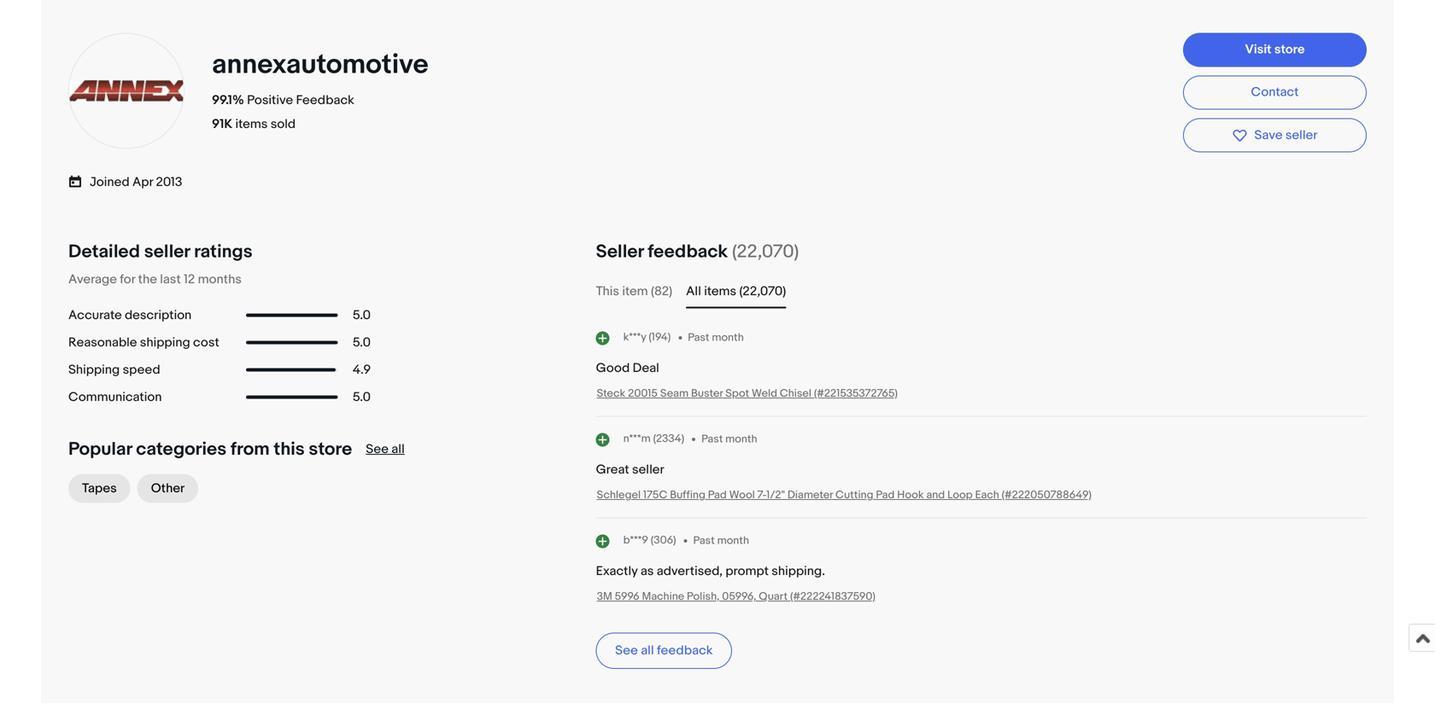 Task type: locate. For each thing, give the bounding box(es) containing it.
0 horizontal spatial store
[[309, 439, 352, 461]]

tapes link
[[68, 475, 130, 504]]

1 horizontal spatial seller
[[632, 463, 664, 478]]

past for seller
[[702, 433, 723, 446]]

shipping speed
[[68, 363, 160, 378]]

0 vertical spatial seller
[[1286, 128, 1318, 143]]

buster
[[691, 388, 723, 401]]

0 vertical spatial feedback
[[648, 241, 728, 263]]

pad
[[708, 489, 727, 503], [876, 489, 895, 503]]

schlegel 175c buffing pad wool 7-1/2" diameter cutting pad hook and loop  each  (#222050788649)
[[597, 489, 1092, 503]]

see all
[[366, 442, 405, 458]]

seller
[[596, 241, 644, 263]]

see for see all
[[366, 442, 389, 458]]

(#221535372765)
[[814, 388, 898, 401]]

0 vertical spatial past month
[[688, 331, 744, 345]]

month down all items (22,070) in the top of the page
[[712, 331, 744, 345]]

2 vertical spatial seller
[[632, 463, 664, 478]]

items for all
[[704, 284, 737, 300]]

2 vertical spatial month
[[717, 535, 749, 548]]

2 vertical spatial 5.0
[[353, 390, 371, 406]]

items for 91k
[[235, 117, 268, 132]]

all for see all feedback
[[641, 644, 654, 659]]

feedback down polish,
[[657, 644, 713, 659]]

past month down all items (22,070) in the top of the page
[[688, 331, 744, 345]]

quart
[[759, 591, 788, 604]]

1 vertical spatial store
[[309, 439, 352, 461]]

1 vertical spatial items
[[704, 284, 737, 300]]

1 horizontal spatial all
[[641, 644, 654, 659]]

(22,070) right the all
[[739, 284, 786, 300]]

past right (194)
[[688, 331, 709, 345]]

0 horizontal spatial pad
[[708, 489, 727, 503]]

1 vertical spatial (22,070)
[[739, 284, 786, 300]]

(194)
[[649, 331, 671, 344]]

1 vertical spatial all
[[641, 644, 654, 659]]

items right 91k
[[235, 117, 268, 132]]

(306)
[[651, 535, 676, 548]]

past right (2334)
[[702, 433, 723, 446]]

1 vertical spatial past
[[702, 433, 723, 446]]

all
[[392, 442, 405, 458], [641, 644, 654, 659]]

see
[[366, 442, 389, 458], [615, 644, 638, 659]]

175c
[[643, 489, 668, 503]]

annexautomotive image
[[67, 80, 186, 102]]

1 horizontal spatial see
[[615, 644, 638, 659]]

pad left hook
[[876, 489, 895, 503]]

seller inside button
[[1286, 128, 1318, 143]]

2013
[[156, 175, 182, 190]]

0 vertical spatial 5.0
[[353, 308, 371, 324]]

seller up 175c
[[632, 463, 664, 478]]

seller feedback (22,070)
[[596, 241, 799, 263]]

exactly
[[596, 564, 638, 580]]

k***y (194)
[[623, 331, 671, 344]]

accurate description
[[68, 308, 192, 324]]

positive
[[247, 93, 293, 108]]

seller
[[1286, 128, 1318, 143], [144, 241, 190, 263], [632, 463, 664, 478]]

popular
[[68, 439, 132, 461]]

1 horizontal spatial items
[[704, 284, 737, 300]]

2 vertical spatial past month
[[693, 535, 749, 548]]

month up prompt
[[717, 535, 749, 548]]

see for see all feedback
[[615, 644, 638, 659]]

(22,070) up all items (22,070) in the top of the page
[[732, 241, 799, 263]]

for
[[120, 272, 135, 288]]

all
[[686, 284, 701, 300]]

annexautomotive
[[212, 48, 429, 82]]

cost
[[193, 335, 219, 351]]

exactly as advertised, prompt shipping.
[[596, 564, 825, 580]]

0 vertical spatial past
[[688, 331, 709, 345]]

2 5.0 from the top
[[353, 335, 371, 351]]

1 vertical spatial 5.0
[[353, 335, 371, 351]]

great
[[596, 463, 629, 478]]

(22,070) for all items (22,070)
[[739, 284, 786, 300]]

store right this
[[309, 439, 352, 461]]

text__icon wrapper image
[[68, 172, 90, 190]]

this
[[596, 284, 619, 300]]

seller for save
[[1286, 128, 1318, 143]]

loop
[[948, 489, 973, 503]]

(22,070)
[[732, 241, 799, 263], [739, 284, 786, 300]]

1 vertical spatial past month
[[702, 433, 757, 446]]

1 vertical spatial see
[[615, 644, 638, 659]]

tapes
[[82, 482, 117, 497]]

k***y
[[623, 331, 646, 344]]

buffing
[[670, 489, 706, 503]]

2 pad from the left
[[876, 489, 895, 503]]

pad left wool
[[708, 489, 727, 503]]

month
[[712, 331, 744, 345], [725, 433, 757, 446], [717, 535, 749, 548]]

seller for detailed
[[144, 241, 190, 263]]

2 horizontal spatial seller
[[1286, 128, 1318, 143]]

1 vertical spatial month
[[725, 433, 757, 446]]

items
[[235, 117, 268, 132], [704, 284, 737, 300]]

deal
[[633, 361, 659, 377]]

(82)
[[651, 284, 672, 300]]

reasonable
[[68, 335, 137, 351]]

0 vertical spatial all
[[392, 442, 405, 458]]

2 vertical spatial past
[[693, 535, 715, 548]]

0 horizontal spatial items
[[235, 117, 268, 132]]

the
[[138, 272, 157, 288]]

0 vertical spatial see
[[366, 442, 389, 458]]

other link
[[137, 475, 198, 504]]

store
[[1275, 42, 1305, 57], [309, 439, 352, 461]]

0 vertical spatial items
[[235, 117, 268, 132]]

see all feedback link
[[596, 634, 732, 670]]

see down the 5996
[[615, 644, 638, 659]]

this
[[274, 439, 305, 461]]

5.0
[[353, 308, 371, 324], [353, 335, 371, 351], [353, 390, 371, 406]]

joined apr 2013
[[90, 175, 182, 190]]

hook
[[897, 489, 924, 503]]

7-
[[757, 489, 767, 503]]

0 horizontal spatial all
[[392, 442, 405, 458]]

past month up exactly as advertised, prompt shipping.
[[693, 535, 749, 548]]

item
[[622, 284, 648, 300]]

0 horizontal spatial see
[[366, 442, 389, 458]]

month down "spot"
[[725, 433, 757, 446]]

n***m
[[623, 433, 651, 446]]

0 vertical spatial store
[[1275, 42, 1305, 57]]

past up exactly as advertised, prompt shipping.
[[693, 535, 715, 548]]

see down 4.9
[[366, 442, 389, 458]]

detailed seller ratings
[[68, 241, 253, 263]]

past month
[[688, 331, 744, 345], [702, 433, 757, 446], [693, 535, 749, 548]]

seller up last
[[144, 241, 190, 263]]

month for as
[[717, 535, 749, 548]]

1 horizontal spatial pad
[[876, 489, 895, 503]]

(2334)
[[653, 433, 684, 446]]

1 5.0 from the top
[[353, 308, 371, 324]]

visit store link
[[1183, 33, 1367, 67]]

0 vertical spatial month
[[712, 331, 744, 345]]

0 vertical spatial (22,070)
[[732, 241, 799, 263]]

1 horizontal spatial store
[[1275, 42, 1305, 57]]

other
[[151, 482, 185, 497]]

1 vertical spatial seller
[[144, 241, 190, 263]]

advertised,
[[657, 564, 723, 580]]

reasonable shipping cost
[[68, 335, 219, 351]]

3 5.0 from the top
[[353, 390, 371, 406]]

good deal
[[596, 361, 659, 377]]

0 horizontal spatial seller
[[144, 241, 190, 263]]

description
[[125, 308, 192, 324]]

diameter
[[788, 489, 833, 503]]

tab list
[[596, 282, 1367, 302]]

store right "visit"
[[1275, 42, 1305, 57]]

past for as
[[693, 535, 715, 548]]

save seller
[[1255, 128, 1318, 143]]

seller right save
[[1286, 128, 1318, 143]]

seller for great
[[632, 463, 664, 478]]

feedback up the all
[[648, 241, 728, 263]]

3m 5996 machine polish, 05996, quart (#222241837590) link
[[597, 591, 876, 604]]

past month down "spot"
[[702, 433, 757, 446]]

items right the all
[[704, 284, 737, 300]]

see all link
[[366, 442, 405, 458]]



Task type: describe. For each thing, give the bounding box(es) containing it.
contact
[[1251, 85, 1299, 100]]

(#222241837590)
[[790, 591, 876, 604]]

polish,
[[687, 591, 720, 604]]

b***9
[[623, 535, 648, 548]]

all items (22,070)
[[686, 284, 786, 300]]

5.0 for description
[[353, 308, 371, 324]]

99.1% positive feedback
[[212, 93, 354, 108]]

weld
[[752, 388, 777, 401]]

visit
[[1245, 42, 1272, 57]]

average for the last 12 months
[[68, 272, 242, 288]]

cutting
[[836, 489, 874, 503]]

save seller button
[[1183, 118, 1367, 153]]

past month for seller
[[702, 433, 757, 446]]

see all feedback
[[615, 644, 713, 659]]

speed
[[123, 363, 160, 378]]

1 vertical spatial feedback
[[657, 644, 713, 659]]

steck 20015 seam buster spot weld chisel (#221535372765)
[[597, 388, 898, 401]]

great seller
[[596, 463, 664, 478]]

99.1%
[[212, 93, 244, 108]]

spot
[[726, 388, 749, 401]]

past month for as
[[693, 535, 749, 548]]

save
[[1255, 128, 1283, 143]]

1/2"
[[766, 489, 785, 503]]

past for deal
[[688, 331, 709, 345]]

91k
[[212, 117, 233, 132]]

accurate
[[68, 308, 122, 324]]

month for deal
[[712, 331, 744, 345]]

91k items sold
[[212, 117, 296, 132]]

b***9 (306)
[[623, 535, 676, 548]]

3m
[[597, 591, 612, 604]]

all for see all
[[392, 442, 405, 458]]

wool
[[729, 489, 755, 503]]

1 pad from the left
[[708, 489, 727, 503]]

and
[[926, 489, 945, 503]]

20015
[[628, 388, 658, 401]]

prompt
[[726, 564, 769, 580]]

month for seller
[[725, 433, 757, 446]]

from
[[231, 439, 270, 461]]

shipping.
[[772, 564, 825, 580]]

visit store
[[1245, 42, 1305, 57]]

categories
[[136, 439, 227, 461]]

seam
[[660, 388, 689, 401]]

sold
[[271, 117, 296, 132]]

shipping
[[140, 335, 190, 351]]

12
[[184, 272, 195, 288]]

annexautomotive link
[[212, 48, 435, 82]]

(#222050788649)
[[1002, 489, 1092, 503]]

5996
[[615, 591, 640, 604]]

4.9
[[353, 363, 371, 378]]

average
[[68, 272, 117, 288]]

(22,070) for seller feedback (22,070)
[[732, 241, 799, 263]]

schlegel
[[597, 489, 641, 503]]

months
[[198, 272, 242, 288]]

3m 5996 machine polish, 05996, quart (#222241837590)
[[597, 591, 876, 604]]

past month for deal
[[688, 331, 744, 345]]

n***m (2334)
[[623, 433, 684, 446]]

communication
[[68, 390, 162, 406]]

joined
[[90, 175, 130, 190]]

this item (82)
[[596, 284, 672, 300]]

05996,
[[722, 591, 756, 604]]

apr
[[132, 175, 153, 190]]

tab list containing this item (82)
[[596, 282, 1367, 302]]

as
[[641, 564, 654, 580]]

5.0 for shipping
[[353, 335, 371, 351]]

shipping
[[68, 363, 120, 378]]

steck 20015 seam buster spot weld chisel (#221535372765) link
[[597, 388, 898, 401]]

chisel
[[780, 388, 812, 401]]

machine
[[642, 591, 684, 604]]

each
[[975, 489, 999, 503]]

detailed
[[68, 241, 140, 263]]

schlegel 175c buffing pad wool 7-1/2" diameter cutting pad hook and loop  each  (#222050788649) link
[[597, 489, 1092, 503]]

contact link
[[1183, 76, 1367, 110]]

feedback
[[296, 93, 354, 108]]

good
[[596, 361, 630, 377]]

last
[[160, 272, 181, 288]]



Task type: vqa. For each thing, say whether or not it's contained in the screenshot.
advertised, in the bottom of the page
yes



